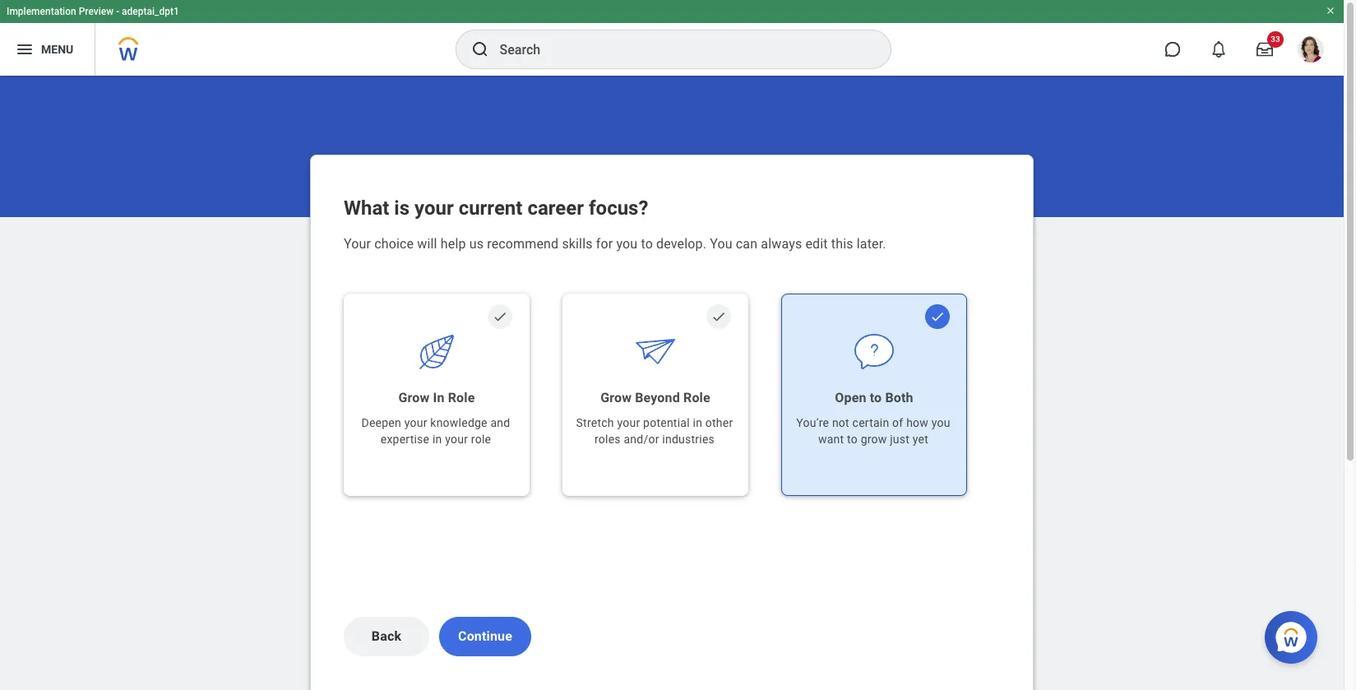 Task type: describe. For each thing, give the bounding box(es) containing it.
just
[[891, 433, 910, 446]]

you
[[710, 236, 733, 252]]

focus?
[[589, 197, 649, 220]]

grow for grow in role
[[399, 390, 430, 406]]

0 vertical spatial to
[[641, 236, 653, 252]]

back
[[372, 629, 402, 644]]

menu banner
[[0, 0, 1345, 76]]

open
[[835, 390, 867, 406]]

always
[[761, 236, 803, 252]]

back button
[[344, 617, 430, 657]]

check image for grow in role
[[493, 309, 508, 325]]

your
[[344, 236, 371, 252]]

later.
[[857, 236, 887, 252]]

role for grow beyond role
[[684, 390, 711, 406]]

industries
[[663, 433, 715, 446]]

both
[[886, 390, 914, 406]]

your right is at the top
[[415, 197, 454, 220]]

develop.
[[657, 236, 707, 252]]

for
[[596, 236, 613, 252]]

stretch
[[576, 416, 614, 430]]

other
[[706, 416, 734, 430]]

can
[[736, 236, 758, 252]]

recommend
[[487, 236, 559, 252]]

profile logan mcneil image
[[1298, 36, 1325, 66]]

-
[[116, 6, 119, 17]]

what is your current career focus?
[[344, 197, 649, 220]]

how
[[907, 416, 929, 430]]

current
[[459, 197, 523, 220]]

close environment banner image
[[1326, 6, 1336, 16]]

implementation preview -   adeptai_dpt1
[[7, 6, 179, 17]]

stretch your potential in other roles and/or industries
[[576, 416, 734, 446]]

role
[[471, 433, 491, 446]]

not
[[833, 416, 850, 430]]

grow
[[861, 433, 887, 446]]

to inside you're not certain of how you want to grow just yet
[[848, 433, 858, 446]]

your inside "stretch your potential in other roles and/or industries"
[[617, 416, 640, 430]]

search image
[[470, 39, 490, 59]]

in inside "stretch your potential in other roles and/or industries"
[[693, 416, 703, 430]]

grow beyond role
[[601, 390, 711, 406]]

your up expertise
[[405, 416, 428, 430]]

check image
[[930, 309, 946, 325]]

role for grow in role
[[448, 390, 475, 406]]

in inside the deepen your knowledge and expertise in your role
[[433, 433, 442, 446]]

grow for grow beyond role
[[601, 390, 632, 406]]

potential
[[644, 416, 690, 430]]

deepen
[[362, 416, 402, 430]]

justify image
[[15, 39, 35, 59]]

you inside you're not certain of how you want to grow just yet
[[932, 416, 951, 430]]



Task type: locate. For each thing, give the bounding box(es) containing it.
check image for grow beyond role
[[711, 309, 727, 325]]

1 vertical spatial you
[[932, 416, 951, 430]]

notifications large image
[[1211, 41, 1228, 58]]

beyond
[[635, 390, 680, 406]]

2 check image from the left
[[711, 309, 727, 325]]

Search Workday  search field
[[500, 31, 857, 67]]

this
[[832, 236, 854, 252]]

knowledge
[[431, 416, 488, 430]]

grow
[[399, 390, 430, 406], [601, 390, 632, 406]]

of
[[893, 416, 904, 430]]

to
[[641, 236, 653, 252], [870, 390, 882, 406], [848, 433, 858, 446]]

1 horizontal spatial role
[[684, 390, 711, 406]]

role up the other
[[684, 390, 711, 406]]

check image down you
[[711, 309, 727, 325]]

and
[[491, 416, 511, 430]]

role right in
[[448, 390, 475, 406]]

you right 'for'
[[617, 236, 638, 252]]

0 horizontal spatial grow
[[399, 390, 430, 406]]

0 vertical spatial in
[[693, 416, 703, 430]]

deepen your knowledge and expertise in your role
[[362, 416, 511, 446]]

skills
[[562, 236, 593, 252]]

your up and/or
[[617, 416, 640, 430]]

33 button
[[1247, 31, 1284, 67]]

menu
[[41, 42, 73, 56]]

role
[[448, 390, 475, 406], [684, 390, 711, 406]]

your
[[415, 197, 454, 220], [405, 416, 428, 430], [617, 416, 640, 430], [445, 433, 468, 446]]

your down knowledge
[[445, 433, 468, 446]]

what
[[344, 197, 390, 220]]

to left the develop.
[[641, 236, 653, 252]]

to down not
[[848, 433, 858, 446]]

in down knowledge
[[433, 433, 442, 446]]

0 horizontal spatial you
[[617, 236, 638, 252]]

2 horizontal spatial to
[[870, 390, 882, 406]]

2 role from the left
[[684, 390, 711, 406]]

you right how
[[932, 416, 951, 430]]

1 role from the left
[[448, 390, 475, 406]]

in
[[693, 416, 703, 430], [433, 433, 442, 446]]

1 grow from the left
[[399, 390, 430, 406]]

1 horizontal spatial grow
[[601, 390, 632, 406]]

check image down recommend
[[493, 309, 508, 325]]

adeptai_dpt1
[[122, 6, 179, 17]]

open to both
[[835, 390, 914, 406]]

expertise
[[381, 433, 430, 446]]

menu button
[[0, 23, 95, 76]]

0 vertical spatial you
[[617, 236, 638, 252]]

grow left in
[[399, 390, 430, 406]]

want
[[819, 433, 845, 446]]

career
[[528, 197, 584, 220]]

grow up stretch
[[601, 390, 632, 406]]

1 horizontal spatial you
[[932, 416, 951, 430]]

your choice will help us recommend skills for you to develop. you can always edit this later.
[[344, 236, 887, 252]]

1 horizontal spatial check image
[[711, 309, 727, 325]]

you're
[[797, 416, 830, 430]]

in
[[433, 390, 445, 406]]

check image
[[493, 309, 508, 325], [711, 309, 727, 325]]

continue button
[[439, 617, 532, 657]]

1 horizontal spatial to
[[848, 433, 858, 446]]

1 vertical spatial in
[[433, 433, 442, 446]]

0 horizontal spatial check image
[[493, 309, 508, 325]]

will
[[417, 236, 437, 252]]

1 horizontal spatial in
[[693, 416, 703, 430]]

implementation
[[7, 6, 76, 17]]

2 vertical spatial to
[[848, 433, 858, 446]]

choice
[[375, 236, 414, 252]]

33
[[1271, 35, 1281, 44]]

and/or
[[624, 433, 660, 446]]

edit
[[806, 236, 828, 252]]

0 horizontal spatial to
[[641, 236, 653, 252]]

1 check image from the left
[[493, 309, 508, 325]]

grow in role
[[399, 390, 475, 406]]

certain
[[853, 416, 890, 430]]

you're not certain of how you want to grow just yet
[[797, 416, 951, 446]]

roles
[[595, 433, 621, 446]]

continue
[[458, 629, 513, 644]]

yet
[[913, 433, 929, 446]]

in up industries
[[693, 416, 703, 430]]

0 horizontal spatial role
[[448, 390, 475, 406]]

help
[[441, 236, 466, 252]]

is
[[394, 197, 410, 220]]

0 horizontal spatial in
[[433, 433, 442, 446]]

preview
[[79, 6, 114, 17]]

2 grow from the left
[[601, 390, 632, 406]]

you
[[617, 236, 638, 252], [932, 416, 951, 430]]

1 vertical spatial to
[[870, 390, 882, 406]]

to left the both
[[870, 390, 882, 406]]

inbox large image
[[1257, 41, 1274, 58]]

us
[[470, 236, 484, 252]]



Task type: vqa. For each thing, say whether or not it's contained in the screenshot.


